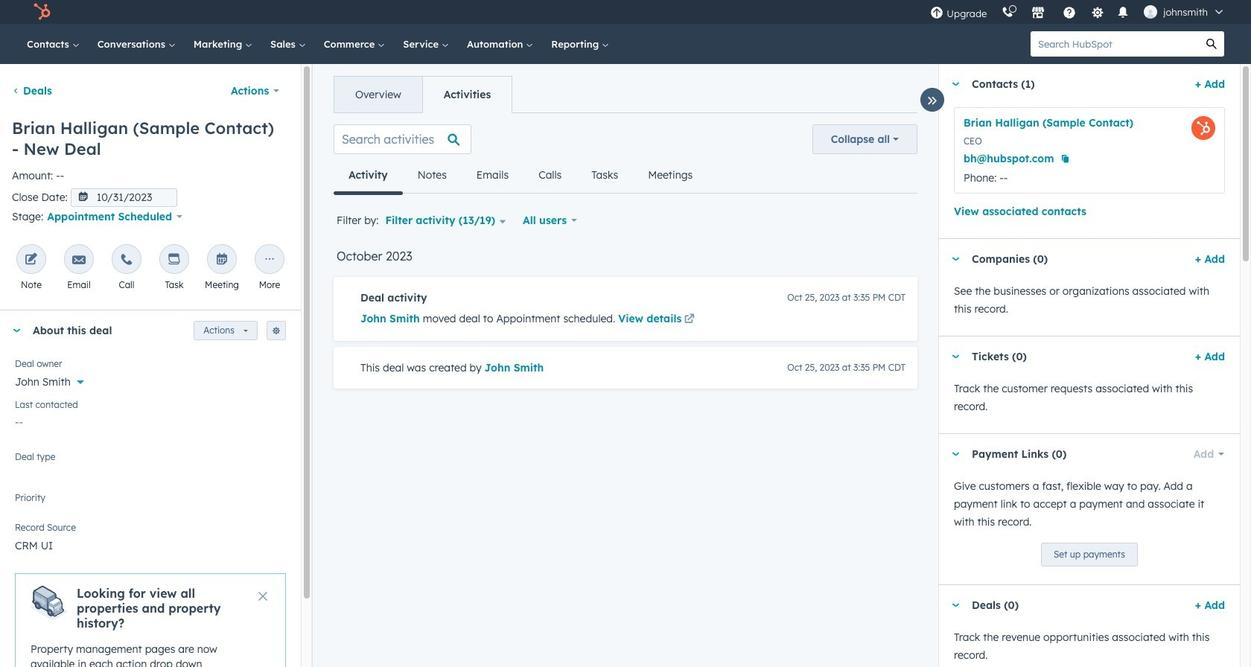 Task type: locate. For each thing, give the bounding box(es) containing it.
navigation
[[334, 76, 513, 113]]

1 caret image from the top
[[951, 257, 960, 261]]

0 vertical spatial caret image
[[951, 257, 960, 261]]

caret image
[[951, 257, 960, 261], [951, 355, 960, 359], [951, 604, 960, 607]]

0 vertical spatial caret image
[[951, 82, 960, 86]]

2 vertical spatial caret image
[[951, 604, 960, 607]]

2 link opens in a new window image from the top
[[684, 314, 695, 325]]

create a task image
[[168, 253, 181, 268]]

3 caret image from the top
[[951, 604, 960, 607]]

john smith image
[[1144, 5, 1158, 19]]

manage card settings image
[[272, 327, 281, 336]]

schedule a meeting image
[[215, 253, 229, 268]]

alert
[[15, 574, 286, 667]]

link opens in a new window image
[[684, 311, 695, 329], [684, 314, 695, 325]]

1 vertical spatial caret image
[[951, 355, 960, 359]]

tab list
[[334, 157, 708, 195]]

make a phone call image
[[120, 253, 133, 268]]

MM/DD/YYYY text field
[[71, 188, 177, 207]]

feed
[[322, 112, 929, 407]]

menu
[[923, 0, 1233, 24]]

caret image
[[951, 82, 960, 86], [12, 329, 21, 333], [951, 452, 960, 456]]

-- text field
[[15, 408, 286, 432]]

create an email image
[[72, 253, 86, 268]]



Task type: vqa. For each thing, say whether or not it's contained in the screenshot.
the John Smith icon
yes



Task type: describe. For each thing, give the bounding box(es) containing it.
2 caret image from the top
[[951, 355, 960, 359]]

2 vertical spatial caret image
[[951, 452, 960, 456]]

1 link opens in a new window image from the top
[[684, 311, 695, 329]]

close image
[[258, 592, 267, 601]]

1 vertical spatial caret image
[[12, 329, 21, 333]]

more activities, menu pop up image
[[263, 253, 276, 268]]

Search HubSpot search field
[[1031, 31, 1199, 57]]

marketplaces image
[[1032, 7, 1045, 20]]

Search activities search field
[[334, 124, 471, 154]]

create a note image
[[25, 253, 38, 268]]



